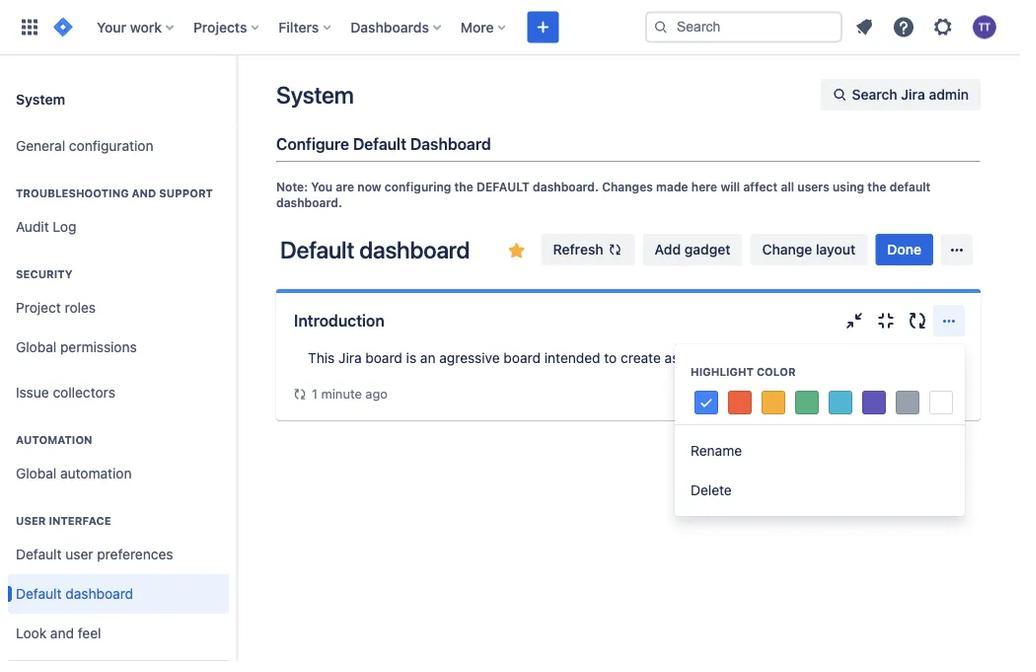 Task type: describe. For each thing, give the bounding box(es) containing it.
projects button
[[188, 11, 267, 43]]

note: you are now configuring the default dashboard. changes made here will affect all users using the default dashboard.
[[276, 180, 931, 209]]

yellow image
[[762, 391, 786, 415]]

configure default dashboard
[[276, 135, 491, 153]]

project roles link
[[8, 288, 229, 328]]

more
[[461, 19, 494, 35]]

general configuration
[[16, 138, 154, 154]]

collectors
[[53, 385, 115, 401]]

is
[[406, 350, 417, 366]]

here
[[692, 180, 718, 193]]

an
[[420, 350, 436, 366]]

tests
[[721, 350, 753, 366]]

notifications image
[[853, 15, 876, 39]]

2 as from the left
[[866, 350, 880, 366]]

and for support
[[132, 187, 156, 200]]

are
[[336, 180, 354, 193]]

refresh introduction image
[[906, 309, 930, 333]]

introduction region
[[292, 348, 965, 405]]

settings image
[[932, 15, 955, 39]]

issue collectors link
[[8, 373, 229, 413]]

to
[[604, 350, 617, 366]]

sidebar navigation image
[[215, 79, 259, 118]]

configure
[[276, 135, 349, 153]]

teal image
[[829, 391, 853, 415]]

default user preferences
[[16, 546, 173, 563]]

work
[[130, 19, 162, 35]]

menu containing rename
[[675, 344, 965, 516]]

create image
[[532, 15, 555, 39]]

global permissions link
[[8, 328, 229, 367]]

minute
[[321, 386, 362, 401]]

look and feel
[[16, 625, 101, 642]]

highlight color
[[691, 366, 796, 379]]

and for feel
[[50, 625, 74, 642]]

1
[[312, 386, 318, 401]]

more button
[[455, 11, 514, 43]]

automation
[[60, 465, 132, 482]]

change layout
[[762, 241, 856, 258]]

refresh image
[[608, 242, 623, 258]]

audit log
[[16, 219, 76, 235]]

gray image
[[896, 391, 920, 415]]

ago
[[366, 386, 388, 401]]

possible.
[[884, 350, 941, 366]]

project roles
[[16, 300, 96, 316]]

filters
[[279, 19, 319, 35]]

Yellow radio
[[759, 388, 789, 417]]

dashboards
[[351, 19, 429, 35]]

default dashboard link
[[8, 574, 229, 614]]

your work button
[[91, 11, 182, 43]]

highlight
[[691, 366, 754, 379]]

0 vertical spatial dashboard.
[[533, 180, 599, 193]]

appswitcher icon image
[[18, 15, 41, 39]]

automation group
[[8, 413, 229, 499]]

banner containing your work
[[0, 0, 1021, 55]]

minimize introduction image
[[843, 309, 867, 333]]

your work
[[97, 19, 162, 35]]

refresh
[[553, 241, 604, 258]]

white image
[[930, 391, 953, 415]]

single column image
[[874, 309, 898, 333]]

create
[[621, 350, 661, 366]]

introduction
[[294, 311, 385, 330]]

jira for search
[[902, 86, 926, 103]]

default user preferences link
[[8, 535, 229, 574]]

Red radio
[[725, 388, 755, 417]]

this
[[308, 350, 335, 366]]

Gray radio
[[893, 388, 923, 417]]

done link
[[876, 234, 934, 265]]

look and feel link
[[8, 614, 229, 653]]

1 minute ago
[[312, 386, 388, 401]]

many
[[683, 350, 718, 366]]

user
[[65, 546, 93, 563]]

made
[[656, 180, 689, 193]]

delete button
[[675, 471, 965, 510]]

default down user at bottom left
[[16, 546, 62, 563]]

admin
[[929, 86, 969, 103]]

experiments
[[784, 350, 862, 366]]

color
[[757, 366, 796, 379]]

issue collectors
[[16, 385, 115, 401]]

blue image
[[696, 392, 718, 416]]

look
[[16, 625, 47, 642]]

will
[[721, 180, 740, 193]]

permissions
[[60, 339, 137, 355]]

interface
[[49, 515, 111, 528]]

projects
[[193, 19, 247, 35]]

star default dashboard image
[[505, 239, 529, 263]]

global for global automation
[[16, 465, 56, 482]]

Blue radio
[[692, 388, 721, 418]]

troubleshooting and support group
[[8, 166, 229, 253]]

Search field
[[645, 11, 843, 43]]

troubleshooting and support
[[16, 187, 213, 200]]

general configuration link
[[8, 126, 229, 166]]



Task type: locate. For each thing, give the bounding box(es) containing it.
board left is
[[365, 350, 403, 366]]

default
[[477, 180, 530, 193]]

dashboard
[[410, 135, 491, 153]]

changes
[[602, 180, 653, 193]]

0 vertical spatial default dashboard
[[280, 236, 470, 264]]

you
[[311, 180, 333, 193]]

2 vertical spatial and
[[50, 625, 74, 642]]

user interface
[[16, 515, 111, 528]]

and
[[132, 187, 156, 200], [756, 350, 780, 366], [50, 625, 74, 642]]

note:
[[276, 180, 308, 193]]

users
[[798, 180, 830, 193]]

0 vertical spatial and
[[132, 187, 156, 200]]

gadget
[[685, 241, 731, 258]]

Green radio
[[793, 388, 822, 417]]

1 horizontal spatial dashboard
[[359, 236, 470, 264]]

jira for this
[[339, 350, 362, 366]]

and left support
[[132, 187, 156, 200]]

jira
[[902, 86, 926, 103], [339, 350, 362, 366]]

security group
[[8, 247, 229, 373]]

this jira board is an agressive board intended to create as many tests and experiments as possible.
[[308, 350, 941, 366]]

highlight color group
[[675, 344, 965, 431]]

1 the from the left
[[455, 180, 474, 193]]

1 horizontal spatial dashboard.
[[533, 180, 599, 193]]

1 horizontal spatial and
[[132, 187, 156, 200]]

global for global permissions
[[16, 339, 56, 355]]

1 horizontal spatial jira
[[902, 86, 926, 103]]

green image
[[795, 391, 819, 415]]

group
[[675, 425, 965, 516]]

jira software image
[[51, 15, 75, 39]]

0 horizontal spatial as
[[665, 350, 679, 366]]

change layout button
[[751, 234, 868, 265]]

project
[[16, 300, 61, 316]]

more dashboard actions image
[[946, 238, 969, 262]]

menu
[[675, 344, 965, 516]]

search jira admin image
[[833, 87, 848, 103]]

White radio
[[927, 388, 956, 417]]

the right using on the right of page
[[868, 180, 887, 193]]

configuration
[[69, 138, 154, 154]]

and inside group
[[132, 187, 156, 200]]

refresh button
[[541, 234, 635, 265]]

board
[[365, 350, 403, 366], [504, 350, 541, 366]]

add
[[655, 241, 681, 258]]

purple image
[[863, 391, 886, 415]]

feel
[[78, 625, 101, 642]]

system up general
[[16, 91, 65, 107]]

1 vertical spatial global
[[16, 465, 56, 482]]

board left intended
[[504, 350, 541, 366]]

troubleshooting
[[16, 187, 129, 200]]

global automation
[[16, 465, 132, 482]]

rename button
[[675, 431, 965, 471]]

jira software image
[[51, 15, 75, 39]]

global down project
[[16, 339, 56, 355]]

and right tests
[[756, 350, 780, 366]]

filters button
[[273, 11, 339, 43]]

as down single column image
[[866, 350, 880, 366]]

help image
[[892, 15, 916, 39]]

Teal radio
[[826, 388, 856, 417]]

default up now
[[353, 135, 407, 153]]

global inside automation group
[[16, 465, 56, 482]]

default dashboard down "user"
[[16, 586, 133, 602]]

add gadget button
[[643, 234, 743, 265]]

2 the from the left
[[868, 180, 887, 193]]

user interface group
[[8, 493, 229, 662]]

done
[[888, 241, 922, 258]]

0 vertical spatial global
[[16, 339, 56, 355]]

intended
[[545, 350, 601, 366]]

red image
[[728, 391, 752, 415]]

default dashboard inside user interface group
[[16, 586, 133, 602]]

2 board from the left
[[504, 350, 541, 366]]

0 horizontal spatial default dashboard
[[16, 586, 133, 602]]

dashboard.
[[533, 180, 599, 193], [276, 195, 342, 209]]

0 horizontal spatial the
[[455, 180, 474, 193]]

2 global from the top
[[16, 465, 56, 482]]

search jira admin button
[[821, 79, 981, 111]]

0 horizontal spatial dashboard
[[65, 586, 133, 602]]

0 vertical spatial jira
[[902, 86, 926, 103]]

now
[[358, 180, 382, 193]]

1 horizontal spatial as
[[866, 350, 880, 366]]

and inside user interface group
[[50, 625, 74, 642]]

0 vertical spatial dashboard
[[359, 236, 470, 264]]

an arrow curved in a circular way on the button that refreshes the dashboard image
[[292, 386, 308, 402]]

1 vertical spatial dashboard
[[65, 586, 133, 602]]

audit
[[16, 219, 49, 235]]

1 horizontal spatial system
[[276, 81, 354, 109]]

0 horizontal spatial system
[[16, 91, 65, 107]]

user
[[16, 515, 46, 528]]

banner
[[0, 0, 1021, 55]]

1 vertical spatial default dashboard
[[16, 586, 133, 602]]

using
[[833, 180, 865, 193]]

default dashboard
[[280, 236, 470, 264], [16, 586, 133, 602]]

as left many
[[665, 350, 679, 366]]

1 vertical spatial dashboard.
[[276, 195, 342, 209]]

Purple radio
[[860, 388, 889, 417]]

agressive
[[440, 350, 500, 366]]

add gadget
[[655, 241, 731, 258]]

jira inside button
[[902, 86, 926, 103]]

dashboards button
[[345, 11, 449, 43]]

default up look
[[16, 586, 62, 602]]

0 horizontal spatial dashboard.
[[276, 195, 342, 209]]

more actions for introduction gadget image
[[938, 309, 961, 333]]

primary element
[[12, 0, 645, 55]]

and left feel
[[50, 625, 74, 642]]

layout
[[816, 241, 856, 258]]

rename
[[691, 443, 742, 459]]

1 horizontal spatial board
[[504, 350, 541, 366]]

as
[[665, 350, 679, 366], [866, 350, 880, 366]]

default dashboard down now
[[280, 236, 470, 264]]

all
[[781, 180, 795, 193]]

configuring
[[385, 180, 451, 193]]

search
[[852, 86, 898, 103]]

your
[[97, 19, 126, 35]]

1 horizontal spatial the
[[868, 180, 887, 193]]

issue
[[16, 385, 49, 401]]

global down the automation
[[16, 465, 56, 482]]

1 vertical spatial jira
[[339, 350, 362, 366]]

group containing rename
[[675, 425, 965, 516]]

1 global from the top
[[16, 339, 56, 355]]

jira left admin
[[902, 86, 926, 103]]

system
[[276, 81, 354, 109], [16, 91, 65, 107]]

roles
[[65, 300, 96, 316]]

support
[[159, 187, 213, 200]]

global permissions
[[16, 339, 137, 355]]

your profile and settings image
[[973, 15, 997, 39]]

search image
[[653, 19, 669, 35]]

change
[[762, 241, 813, 258]]

system up configure
[[276, 81, 354, 109]]

automation
[[16, 434, 92, 447]]

delete
[[691, 482, 732, 498]]

dashboard down 'default user preferences'
[[65, 586, 133, 602]]

search jira admin
[[852, 86, 969, 103]]

1 horizontal spatial default dashboard
[[280, 236, 470, 264]]

dashboard. left changes
[[533, 180, 599, 193]]

default down you
[[280, 236, 354, 264]]

audit log link
[[8, 207, 229, 247]]

dashboard inside user interface group
[[65, 586, 133, 602]]

1 as from the left
[[665, 350, 679, 366]]

0 horizontal spatial jira
[[339, 350, 362, 366]]

1 vertical spatial and
[[756, 350, 780, 366]]

0 horizontal spatial and
[[50, 625, 74, 642]]

jira inside "introduction" region
[[339, 350, 362, 366]]

0 horizontal spatial board
[[365, 350, 403, 366]]

security
[[16, 268, 73, 281]]

the left default
[[455, 180, 474, 193]]

general
[[16, 138, 65, 154]]

global inside security group
[[16, 339, 56, 355]]

affect
[[744, 180, 778, 193]]

log
[[53, 219, 76, 235]]

dashboard. down you
[[276, 195, 342, 209]]

1 board from the left
[[365, 350, 403, 366]]

dashboard down configuring
[[359, 236, 470, 264]]

global automation link
[[8, 454, 229, 493]]

and inside "introduction" region
[[756, 350, 780, 366]]

jira right this
[[339, 350, 362, 366]]

preferences
[[97, 546, 173, 563]]

default
[[890, 180, 931, 193]]

2 horizontal spatial and
[[756, 350, 780, 366]]



Task type: vqa. For each thing, say whether or not it's contained in the screenshot.
"Issue collectors"
yes



